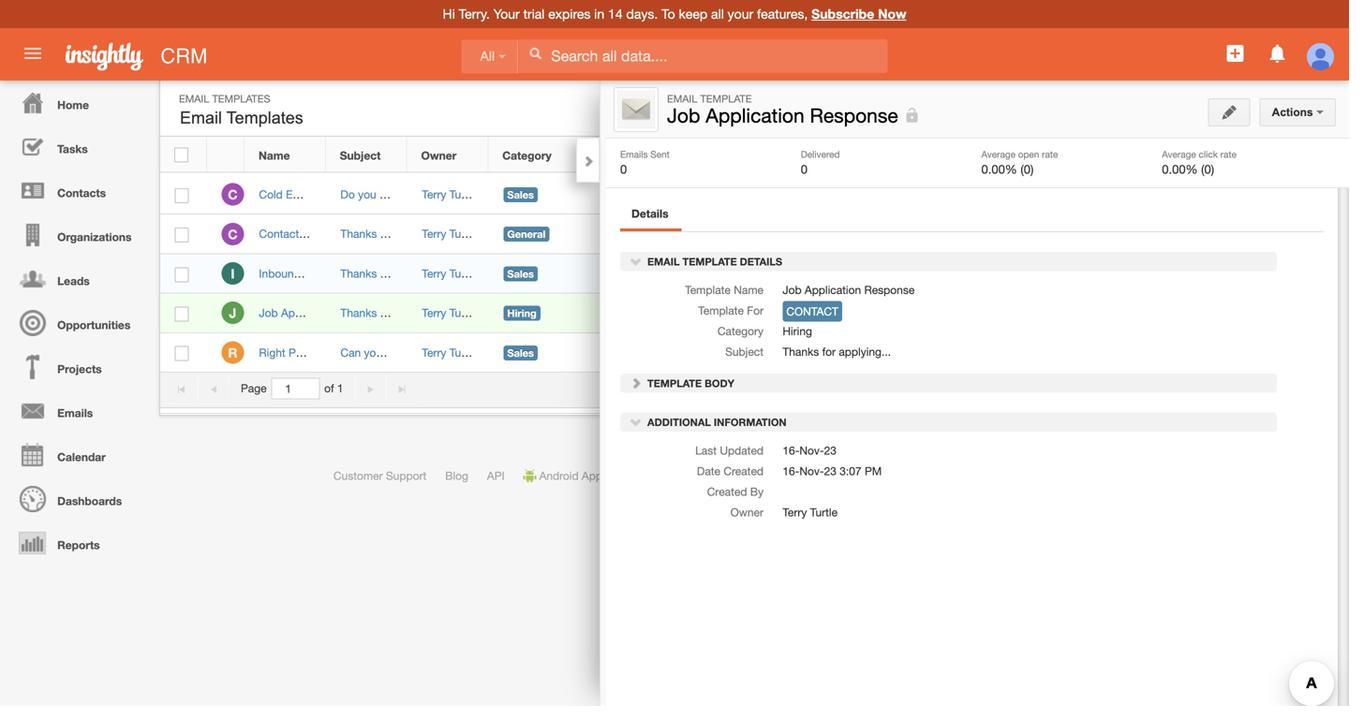 Task type: locate. For each thing, give the bounding box(es) containing it.
support
[[386, 469, 427, 483]]

c row down "lead"
[[160, 215, 1063, 254]]

0 horizontal spatial job
[[259, 307, 278, 320]]

1 c link from the top
[[222, 183, 244, 206]]

0 horizontal spatial details
[[632, 207, 669, 220]]

0 horizontal spatial 0.00%
[[982, 162, 1018, 177]]

1 vertical spatial sales cell
[[489, 254, 630, 294]]

general link
[[1089, 224, 1144, 239]]

items
[[1018, 382, 1046, 395]]

1 horizontal spatial 1
[[970, 382, 976, 395]]

1 0% cell from the top
[[711, 175, 852, 215]]

projects link
[[5, 345, 150, 389]]

emails up calendar 'link'
[[57, 407, 93, 420]]

chevron right image
[[630, 377, 643, 390]]

emails left sent
[[620, 149, 648, 160]]

turtle inside r row
[[450, 346, 477, 359]]

0.00% for average click rate 0.00% (0)
[[1162, 162, 1198, 177]]

nov- for can you point me to the right person?
[[883, 346, 908, 359]]

1 horizontal spatial subject
[[725, 345, 764, 359]]

of right terms
[[829, 469, 839, 483]]

4 terry turtle link from the top
[[422, 307, 477, 320]]

1 0 from the left
[[620, 162, 627, 177]]

2 1 from the left
[[970, 382, 976, 395]]

5 0% from the top
[[729, 347, 746, 359]]

1 0% from the top
[[729, 189, 746, 201]]

2 terry turtle link from the top
[[422, 227, 477, 241]]

0 vertical spatial created
[[724, 465, 764, 478]]

1 c row from the top
[[160, 175, 1063, 215]]

notifications image
[[1267, 42, 1289, 65]]

0% up email template details
[[729, 228, 746, 241]]

response
[[810, 104, 898, 127], [304, 267, 354, 280], [864, 284, 915, 297], [341, 307, 391, 320]]

23 for do you have time to connect?
[[908, 188, 920, 201]]

you for c
[[358, 188, 376, 201]]

sales down general cell
[[507, 268, 534, 280]]

0% cell up email template details
[[711, 215, 852, 254]]

new email template
[[1163, 101, 1271, 114]]

1 vertical spatial to
[[433, 346, 443, 359]]

you right 'can'
[[364, 346, 382, 359]]

terry turtle for connecting
[[422, 227, 477, 241]]

contact cell down details link
[[630, 254, 711, 294]]

response inside j 'row'
[[341, 307, 391, 320]]

0 vertical spatial c
[[228, 187, 238, 203]]

average left open
[[982, 149, 1016, 160]]

c row down chevron right image
[[160, 175, 1063, 215]]

0 horizontal spatial name
[[259, 149, 290, 162]]

created down iphone
[[707, 485, 747, 498]]

thanks for applying...
[[341, 307, 449, 320], [783, 345, 891, 359]]

general cell
[[489, 215, 630, 254]]

sales for i
[[507, 268, 534, 280]]

thanks inside c row
[[341, 227, 377, 241]]

terry turtle for contacting
[[422, 267, 477, 280]]

android app link
[[523, 469, 602, 483]]

terry turtle link for contacting
[[422, 267, 477, 280]]

rate inside average click rate 0.00% (0)
[[1221, 149, 1237, 160]]

row group containing c
[[160, 175, 1063, 373]]

0% inside r row
[[729, 347, 746, 359]]

general
[[1102, 226, 1140, 238], [507, 228, 546, 241]]

0% right the lead cell
[[729, 189, 746, 201]]

hiring down contact in the top of the page
[[783, 325, 812, 338]]

1 chevron down image from the top
[[630, 255, 643, 268]]

chevron down image down details link
[[630, 255, 643, 268]]

0% cell up for
[[711, 254, 852, 294]]

0.00%
[[982, 162, 1018, 177], [1162, 162, 1198, 177]]

navigation
[[0, 81, 150, 565]]

category inside row
[[503, 149, 552, 162]]

16-nov-23 3:07 pm for me
[[866, 346, 965, 359]]

2 5 from the left
[[1009, 382, 1015, 395]]

job up template type
[[667, 104, 700, 127]]

general inside cell
[[507, 228, 546, 241]]

1 sales cell from the top
[[489, 175, 630, 215]]

1 vertical spatial you
[[364, 346, 382, 359]]

thanks down do
[[341, 227, 377, 241]]

average inside average click rate 0.00% (0)
[[1162, 149, 1196, 160]]

3:07
[[923, 188, 945, 201], [923, 227, 945, 241], [923, 267, 945, 280], [923, 346, 945, 359], [840, 465, 862, 478]]

16- inside r row
[[866, 346, 883, 359]]

recycle bin link
[[1075, 147, 1173, 160]]

actions
[[1272, 106, 1317, 119]]

terry right point on the left
[[422, 346, 446, 359]]

1 vertical spatial hiring
[[783, 325, 812, 338]]

to for r
[[433, 346, 443, 359]]

turtle right me at left
[[450, 346, 477, 359]]

white image
[[529, 47, 542, 60]]

0 horizontal spatial app
[[582, 469, 602, 483]]

turtle up us.
[[450, 227, 477, 241]]

api link
[[487, 469, 505, 483]]

terry for contacting
[[422, 267, 446, 280]]

0 horizontal spatial 0
[[620, 162, 627, 177]]

0 vertical spatial sales cell
[[489, 175, 630, 215]]

0 horizontal spatial thanks for applying...
[[341, 307, 449, 320]]

2 contact cell from the top
[[630, 254, 711, 294]]

0% for me
[[729, 347, 746, 359]]

3 0% cell from the top
[[711, 254, 852, 294]]

1 horizontal spatial rate
[[1221, 149, 1237, 160]]

row containing name
[[160, 138, 1062, 173]]

thanks for contacting us.
[[341, 267, 468, 280]]

1 average from the left
[[982, 149, 1016, 160]]

nov- inside i row
[[883, 267, 908, 280]]

1 horizontal spatial job
[[667, 104, 700, 127]]

to
[[431, 188, 441, 201], [433, 346, 443, 359]]

0 vertical spatial c link
[[222, 183, 244, 206]]

r row
[[160, 333, 1063, 373]]

nov-
[[883, 188, 908, 201], [883, 227, 908, 241], [883, 267, 908, 280], [883, 346, 908, 359], [800, 444, 824, 457], [800, 465, 824, 478]]

general up sales link
[[1102, 226, 1140, 238]]

row
[[160, 138, 1062, 173]]

inbound
[[259, 267, 301, 280]]

sales cell down chevron right image
[[489, 175, 630, 215]]

2 0.00% from the left
[[1162, 162, 1198, 177]]

name up for
[[734, 284, 764, 297]]

for inside i row
[[380, 267, 394, 280]]

1 vertical spatial applying...
[[839, 345, 891, 359]]

1 0.00% from the left
[[982, 162, 1018, 177]]

customer support link
[[333, 469, 427, 483]]

terry for have
[[422, 188, 446, 201]]

turtle right time
[[450, 188, 477, 201]]

sales cell up chevron right icon
[[489, 333, 630, 373]]

nov- inside r row
[[883, 346, 908, 359]]

chevron down image down chevron right icon
[[630, 416, 643, 429]]

16- for do you have time to connect?
[[866, 188, 883, 201]]

opportunities
[[57, 319, 131, 332]]

0 vertical spatial category
[[503, 149, 552, 162]]

2 chevron down image from the top
[[630, 416, 643, 429]]

1 horizontal spatial (0)
[[1202, 162, 1215, 177]]

turtle inside i row
[[450, 267, 477, 280]]

4 0% from the top
[[729, 307, 746, 320]]

2 vertical spatial sales cell
[[489, 333, 630, 373]]

can you point me to the right person? link
[[341, 346, 532, 359]]

thanks for applying... down contact in the top of the page
[[783, 345, 891, 359]]

thanks up job application response link
[[341, 267, 377, 280]]

0 vertical spatial chevron down image
[[630, 255, 643, 268]]

3 16-nov-23 3:07 pm cell from the top
[[852, 254, 1016, 294]]

to right me at left
[[433, 346, 443, 359]]

app for iphone app
[[757, 469, 777, 483]]

to inside c row
[[431, 188, 441, 201]]

average left 'click'
[[1162, 149, 1196, 160]]

last
[[695, 444, 717, 457]]

job application response up contact in the top of the page
[[783, 284, 915, 297]]

terry turtle inside r row
[[422, 346, 477, 359]]

api
[[487, 469, 505, 483]]

(0) inside average click rate 0.00% (0)
[[1202, 162, 1215, 177]]

thanks inside j 'row'
[[341, 307, 377, 320]]

0 vertical spatial emails
[[620, 149, 648, 160]]

0 right chevron right image
[[620, 162, 627, 177]]

subject up do
[[340, 149, 381, 162]]

16-nov-23 3:07 pm cell
[[852, 175, 1016, 215], [852, 215, 1016, 254], [852, 254, 1016, 294], [852, 333, 1016, 373]]

0% inside i row
[[729, 268, 746, 280]]

(0) down open
[[1021, 162, 1034, 177]]

1 horizontal spatial name
[[734, 284, 764, 297]]

contact cell
[[630, 215, 711, 254], [630, 254, 711, 294]]

contact for c
[[644, 227, 684, 241]]

1 vertical spatial chevron down image
[[630, 416, 643, 429]]

emails for emails sent 0
[[620, 149, 648, 160]]

3 0% from the top
[[729, 268, 746, 280]]

terry turtle link for have
[[422, 188, 477, 201]]

terry up 'can you point me to the right person?' link
[[422, 307, 446, 320]]

Search all data.... text field
[[518, 39, 888, 73]]

sales right right
[[507, 347, 534, 359]]

to right time
[[431, 188, 441, 201]]

template up template name
[[683, 256, 737, 268]]

0.00% inside average open rate 0.00% (0)
[[982, 162, 1018, 177]]

terry inside j 'row'
[[422, 307, 446, 320]]

application inside j 'row'
[[281, 307, 338, 320]]

template body
[[645, 377, 735, 390]]

job application response down inbound response link
[[259, 307, 391, 320]]

app up by
[[757, 469, 777, 483]]

details up template name
[[740, 256, 783, 268]]

for left the contacting
[[380, 267, 394, 280]]

2 app from the left
[[757, 469, 777, 483]]

turtle down terms
[[810, 506, 838, 519]]

terry left us.
[[422, 267, 446, 280]]

0 horizontal spatial rate
[[1042, 149, 1058, 160]]

1 terry turtle link from the top
[[422, 188, 477, 201]]

hiring up person?
[[507, 307, 537, 320]]

pm inside r row
[[948, 346, 965, 359]]

1 5 from the left
[[987, 382, 993, 395]]

emails inside emails link
[[57, 407, 93, 420]]

0% up template name
[[729, 268, 746, 280]]

for for c
[[380, 227, 394, 241]]

0 horizontal spatial (0)
[[1021, 162, 1034, 177]]

bin
[[1146, 147, 1163, 160]]

contact down details link
[[644, 267, 684, 280]]

sales down 'general' link
[[1102, 250, 1129, 262]]

0 vertical spatial name
[[259, 149, 290, 162]]

name up cold
[[259, 149, 290, 162]]

2 vertical spatial job
[[259, 307, 278, 320]]

owner up time
[[421, 149, 457, 162]]

for inside c row
[[380, 227, 394, 241]]

0 horizontal spatial average
[[982, 149, 1016, 160]]

0 horizontal spatial general
[[507, 228, 546, 241]]

information
[[714, 416, 787, 429]]

rate right open
[[1042, 149, 1058, 160]]

turtle inside j 'row'
[[450, 307, 477, 320]]

contact cell down "lead"
[[630, 215, 711, 254]]

for
[[380, 227, 394, 241], [380, 267, 394, 280], [380, 307, 394, 320], [822, 345, 836, 359]]

(0) down 'click'
[[1202, 162, 1215, 177]]

chevron down image
[[630, 255, 643, 268], [630, 416, 643, 429]]

you inside r row
[[364, 346, 382, 359]]

1 1 from the left
[[337, 382, 344, 395]]

1 left -
[[970, 382, 976, 395]]

terry turtle
[[422, 188, 477, 201], [422, 227, 477, 241], [422, 267, 477, 280], [422, 307, 477, 320], [422, 346, 477, 359], [783, 506, 838, 519]]

sales for r
[[507, 347, 534, 359]]

job up contact in the top of the page
[[783, 284, 802, 297]]

0 vertical spatial thanks for applying...
[[341, 307, 449, 320]]

category
[[503, 149, 552, 162], [718, 325, 764, 338]]

job application response link
[[259, 307, 400, 320]]

0 horizontal spatial category
[[503, 149, 552, 162]]

sales
[[507, 189, 534, 201], [1102, 250, 1129, 262], [507, 268, 534, 280], [507, 347, 534, 359]]

2 rate from the left
[[1221, 149, 1237, 160]]

16- inside i row
[[866, 267, 883, 280]]

terry inside r row
[[422, 346, 446, 359]]

2 horizontal spatial job
[[783, 284, 802, 297]]

2 sales cell from the top
[[489, 254, 630, 294]]

0% left for
[[729, 307, 746, 320]]

1 horizontal spatial 5
[[1009, 382, 1015, 395]]

terry turtle inside i row
[[422, 267, 477, 280]]

for up point on the left
[[380, 307, 394, 320]]

nov- for thanks for connecting
[[883, 227, 908, 241]]

rate right 'click'
[[1221, 149, 1237, 160]]

1 vertical spatial name
[[734, 284, 764, 297]]

c for contact info
[[228, 227, 238, 242]]

of right the "1" field
[[324, 382, 334, 395]]

1 down 'can'
[[337, 382, 344, 395]]

j link
[[222, 302, 244, 324]]

0 horizontal spatial 5
[[987, 382, 993, 395]]

terry up the contacting
[[422, 227, 446, 241]]

1 vertical spatial c link
[[222, 223, 244, 245]]

i
[[231, 266, 235, 282]]

general up hiring 'cell'
[[507, 228, 546, 241]]

nov- for do you have time to connect?
[[883, 188, 908, 201]]

application down inbound response link
[[281, 307, 338, 320]]

2 vertical spatial job application response
[[259, 307, 391, 320]]

c link for contact info
[[222, 223, 244, 245]]

1 rate from the left
[[1042, 149, 1058, 160]]

4 16-nov-23 3:07 pm cell from the top
[[852, 333, 1016, 373]]

sales inside i row
[[507, 268, 534, 280]]

None checkbox
[[175, 188, 189, 203], [175, 228, 189, 243], [175, 346, 189, 361], [175, 188, 189, 203], [175, 228, 189, 243], [175, 346, 189, 361]]

owner down by
[[731, 506, 764, 519]]

1 horizontal spatial applying...
[[839, 345, 891, 359]]

template down email template details
[[685, 284, 731, 297]]

contact inside i row
[[644, 267, 684, 280]]

sales inside r row
[[507, 347, 534, 359]]

template up the lead cell
[[643, 149, 692, 162]]

terry.
[[459, 6, 490, 22]]

contact
[[259, 227, 299, 241], [644, 227, 684, 241], [644, 267, 684, 280]]

c left cold
[[228, 187, 238, 203]]

all
[[480, 49, 495, 64]]

pm
[[948, 188, 965, 201], [948, 227, 965, 241], [948, 267, 965, 280], [948, 346, 965, 359], [865, 465, 882, 478]]

1 vertical spatial owner
[[731, 506, 764, 519]]

2 vertical spatial application
[[281, 307, 338, 320]]

5 terry turtle link from the top
[[422, 346, 477, 359]]

c link up the i link on the top
[[222, 223, 244, 245]]

refresh list image
[[861, 101, 879, 114]]

23 inside i row
[[908, 267, 920, 280]]

16-
[[866, 188, 883, 201], [866, 227, 883, 241], [866, 267, 883, 280], [866, 346, 883, 359], [783, 444, 800, 457], [783, 465, 800, 478]]

0% for us.
[[729, 268, 746, 280]]

recycle bin
[[1094, 147, 1163, 160]]

None checkbox
[[174, 147, 188, 162], [175, 267, 189, 282], [175, 307, 189, 322], [174, 147, 188, 162], [175, 267, 189, 282], [175, 307, 189, 322]]

2 c link from the top
[[222, 223, 244, 245]]

additional
[[648, 416, 711, 429]]

email
[[179, 93, 209, 105], [667, 93, 698, 105], [1189, 101, 1219, 114], [180, 108, 222, 127], [286, 188, 313, 201], [648, 256, 680, 268]]

emails inside emails sent 0
[[620, 149, 648, 160]]

5 left items
[[1009, 382, 1015, 395]]

of right -
[[996, 382, 1006, 395]]

1 app from the left
[[582, 469, 602, 483]]

5 0% cell from the top
[[711, 333, 852, 373]]

1 horizontal spatial category
[[718, 325, 764, 338]]

0% up body
[[729, 347, 746, 359]]

1 horizontal spatial app
[[757, 469, 777, 483]]

thanks for applying... up point on the left
[[341, 307, 449, 320]]

0.00% inside average click rate 0.00% (0)
[[1162, 162, 1198, 177]]

1 vertical spatial application
[[805, 284, 861, 297]]

0 vertical spatial you
[[358, 188, 376, 201]]

pm inside i row
[[948, 267, 965, 280]]

0 horizontal spatial 1
[[337, 382, 344, 395]]

0 horizontal spatial applying...
[[397, 307, 449, 320]]

sales cell for i
[[489, 254, 630, 294]]

type
[[695, 149, 720, 162]]

3 terry turtle link from the top
[[422, 267, 477, 280]]

hiring cell
[[489, 294, 630, 333]]

sent
[[651, 149, 670, 160]]

thanks down contact in the top of the page
[[783, 345, 819, 359]]

1 horizontal spatial owner
[[731, 506, 764, 519]]

rate inside average open rate 0.00% (0)
[[1042, 149, 1058, 160]]

column header
[[207, 138, 245, 173]]

1 c from the top
[[228, 187, 238, 203]]

you right do
[[358, 188, 376, 201]]

0 vertical spatial to
[[431, 188, 441, 201]]

job
[[667, 104, 700, 127], [783, 284, 802, 297], [259, 307, 278, 320]]

0% cell
[[711, 175, 852, 215], [711, 215, 852, 254], [711, 254, 852, 294], [711, 294, 852, 333], [711, 333, 852, 373]]

1 horizontal spatial emails
[[620, 149, 648, 160]]

for inside j 'row'
[[380, 307, 394, 320]]

16-nov-23 3:07 pm inside i row
[[866, 267, 965, 280]]

owner
[[421, 149, 457, 162], [731, 506, 764, 519]]

1 vertical spatial emails
[[57, 407, 93, 420]]

16-nov-23 3:07 pm for time
[[866, 188, 965, 201]]

hiring inside 'cell'
[[507, 307, 537, 320]]

0 horizontal spatial hiring
[[507, 307, 537, 320]]

subject up body
[[725, 345, 764, 359]]

terry turtle for applying...
[[422, 307, 477, 320]]

1 vertical spatial job
[[783, 284, 802, 297]]

1 vertical spatial c
[[228, 227, 238, 242]]

2 c from the top
[[228, 227, 238, 242]]

email templates email templates
[[179, 93, 303, 127]]

0 horizontal spatial owner
[[421, 149, 457, 162]]

tasks link
[[5, 125, 150, 169]]

c row
[[160, 175, 1063, 215], [160, 215, 1063, 254]]

applying...
[[397, 307, 449, 320], [839, 345, 891, 359]]

16-nov-23 3:07 pm
[[866, 188, 965, 201], [866, 227, 965, 241], [866, 267, 965, 280], [866, 346, 965, 359], [783, 465, 882, 478]]

emails link
[[5, 389, 150, 433]]

thanks up 'can'
[[341, 307, 377, 320]]

category down template for
[[718, 325, 764, 338]]

1 vertical spatial details
[[740, 256, 783, 268]]

to inside r row
[[433, 346, 443, 359]]

3 sales cell from the top
[[489, 333, 630, 373]]

terry turtle inside j 'row'
[[422, 307, 477, 320]]

turtle for do you have time to connect?
[[450, 188, 477, 201]]

0
[[620, 162, 627, 177], [801, 162, 808, 177]]

0 horizontal spatial emails
[[57, 407, 93, 420]]

subscribe
[[812, 6, 875, 22]]

contact down the lead cell
[[644, 227, 684, 241]]

16-nov-23 3:07 pm cell for us.
[[852, 254, 1016, 294]]

job right j link
[[259, 307, 278, 320]]

created down updated
[[724, 465, 764, 478]]

0 vertical spatial owner
[[421, 149, 457, 162]]

application up 'type'
[[706, 104, 805, 127]]

emails sent 0
[[620, 149, 670, 177]]

1 horizontal spatial 0
[[801, 162, 808, 177]]

sales cell
[[489, 175, 630, 215], [489, 254, 630, 294], [489, 333, 630, 373]]

4 0% cell from the top
[[711, 294, 852, 333]]

response inside i row
[[304, 267, 354, 280]]

details down "lead"
[[632, 207, 669, 220]]

nov- for thanks for contacting us.
[[883, 267, 908, 280]]

0 down delivered
[[801, 162, 808, 177]]

expires
[[548, 6, 591, 22]]

0% cell down for
[[711, 333, 852, 373]]

terry turtle link for connecting
[[422, 227, 477, 241]]

1 16-nov-23 3:07 pm cell from the top
[[852, 175, 1016, 215]]

click
[[1199, 149, 1218, 160]]

1 vertical spatial thanks for applying...
[[783, 345, 891, 359]]

0 vertical spatial subject
[[340, 149, 381, 162]]

android app
[[539, 469, 602, 483]]

0% cell down email template details
[[711, 294, 852, 333]]

cell
[[160, 254, 207, 294], [160, 294, 207, 333], [630, 294, 711, 333], [852, 294, 1016, 333], [1016, 294, 1063, 333], [630, 333, 711, 373], [1016, 333, 1063, 373]]

3:07 inside i row
[[923, 267, 945, 280]]

sales right connect?
[[507, 189, 534, 201]]

turtle for thanks for applying...
[[450, 307, 477, 320]]

c up the i link on the top
[[228, 227, 238, 242]]

to for c
[[431, 188, 441, 201]]

0 vertical spatial hiring
[[507, 307, 537, 320]]

2 0 from the left
[[801, 162, 808, 177]]

2 (0) from the left
[[1202, 162, 1215, 177]]

23
[[908, 188, 920, 201], [908, 227, 920, 241], [908, 267, 920, 280], [908, 346, 920, 359], [824, 444, 837, 457], [824, 465, 837, 478]]

for down contact in the top of the page
[[822, 345, 836, 359]]

1 horizontal spatial average
[[1162, 149, 1196, 160]]

turtle for can you point me to the right person?
[[450, 346, 477, 359]]

1 horizontal spatial general
[[1102, 226, 1140, 238]]

row group
[[160, 175, 1063, 373]]

you inside c row
[[358, 188, 376, 201]]

application up contact in the top of the page
[[805, 284, 861, 297]]

5 right -
[[987, 382, 993, 395]]

me
[[414, 346, 430, 359]]

23 inside r row
[[908, 346, 920, 359]]

email template
[[667, 93, 752, 105]]

rate for average click rate 0.00% (0)
[[1221, 149, 1237, 160]]

1 horizontal spatial 0.00%
[[1162, 162, 1198, 177]]

can
[[341, 346, 361, 359]]

(0) inside average open rate 0.00% (0)
[[1021, 162, 1034, 177]]

the
[[446, 346, 462, 359]]

sales cell up person?
[[489, 254, 630, 294]]

general for 'general' link
[[1102, 226, 1140, 238]]

leads link
[[5, 257, 150, 301]]

1 contact cell from the top
[[630, 215, 711, 254]]

category left chevron right image
[[503, 149, 552, 162]]

terry up connecting
[[422, 188, 446, 201]]

average inside average open rate 0.00% (0)
[[982, 149, 1016, 160]]

trial
[[523, 6, 545, 22]]

thanks inside i row
[[341, 267, 377, 280]]

terry inside i row
[[422, 267, 446, 280]]

person?
[[491, 346, 532, 359]]

thanks for applying... link
[[341, 307, 449, 320]]

0% cell down delivered
[[711, 175, 852, 215]]

thanks for j
[[341, 307, 377, 320]]

3:07 inside r row
[[923, 346, 945, 359]]

open
[[1018, 149, 1040, 160]]

turtle down us.
[[450, 307, 477, 320]]

16-nov-23 3:07 pm inside r row
[[866, 346, 965, 359]]

0% inside j 'row'
[[729, 307, 746, 320]]

2 16-nov-23 3:07 pm cell from the top
[[852, 215, 1016, 254]]

sales inside c row
[[507, 189, 534, 201]]

0 vertical spatial applying...
[[397, 307, 449, 320]]

1 (0) from the left
[[1021, 162, 1034, 177]]

2 average from the left
[[1162, 149, 1196, 160]]

template for
[[698, 304, 764, 317]]

customer
[[333, 469, 383, 483]]

template type
[[643, 149, 720, 162]]



Task type: describe. For each thing, give the bounding box(es) containing it.
delivered 0
[[801, 149, 840, 177]]

dashboards link
[[5, 477, 150, 521]]

Search this list... text field
[[629, 94, 840, 122]]

navigation containing home
[[0, 81, 150, 565]]

email template details
[[645, 256, 783, 268]]

name inside row
[[259, 149, 290, 162]]

terms
[[796, 469, 826, 483]]

template right chevron right icon
[[648, 377, 702, 390]]

terry turtle link for applying...
[[422, 307, 477, 320]]

job application response inside j 'row'
[[259, 307, 391, 320]]

terms of service
[[796, 469, 879, 483]]

updated
[[720, 444, 764, 457]]

16- for can you point me to the right person?
[[866, 346, 883, 359]]

contact left info on the left
[[259, 227, 299, 241]]

r
[[228, 345, 238, 361]]

template down template name
[[698, 304, 744, 317]]

0% cell for time
[[711, 175, 852, 215]]

organizations
[[57, 231, 132, 244]]

all
[[711, 6, 724, 22]]

0 inside the 'delivered 0'
[[801, 162, 808, 177]]

general for general cell
[[507, 228, 546, 241]]

sales for c
[[507, 189, 534, 201]]

1 vertical spatial job application response
[[783, 284, 915, 297]]

1 field
[[272, 379, 319, 399]]

keep
[[679, 6, 708, 22]]

now
[[878, 6, 907, 22]]

email inside c row
[[286, 188, 313, 201]]

j
[[229, 306, 236, 321]]

opportunities link
[[5, 301, 150, 345]]

3:07 for me
[[923, 346, 945, 359]]

new email template link
[[1151, 94, 1283, 122]]

features,
[[757, 6, 808, 22]]

1 - 5 of 5 items
[[970, 382, 1046, 395]]

recycle
[[1094, 147, 1143, 160]]

contacting
[[397, 267, 450, 280]]

contact for i
[[644, 267, 684, 280]]

23 for thanks for contacting us.
[[908, 267, 920, 280]]

right
[[259, 346, 285, 359]]

for
[[747, 304, 764, 317]]

0 inside emails sent 0
[[620, 162, 627, 177]]

2 0% from the top
[[729, 228, 746, 241]]

0.00% for average open rate 0.00% (0)
[[982, 162, 1018, 177]]

1 horizontal spatial thanks for applying...
[[783, 345, 891, 359]]

pm for us.
[[948, 267, 965, 280]]

job inside j 'row'
[[259, 307, 278, 320]]

average for average click rate 0.00% (0)
[[1162, 149, 1196, 160]]

rate for average open rate 0.00% (0)
[[1042, 149, 1058, 160]]

thanks for i
[[341, 267, 377, 280]]

iphone app link
[[703, 469, 777, 483]]

thanks for c
[[341, 227, 377, 241]]

created by
[[707, 485, 764, 498]]

details link
[[620, 202, 680, 229]]

pm for me
[[948, 346, 965, 359]]

lead
[[644, 188, 669, 201]]

16-nov-23 3:07 pm cell for me
[[852, 333, 1016, 373]]

inbound response
[[259, 267, 354, 280]]

for for j
[[380, 307, 394, 320]]

chevron right image
[[582, 155, 595, 168]]

thanks for connecting link
[[341, 227, 453, 241]]

thanks for applying... inside j 'row'
[[341, 307, 449, 320]]

1 vertical spatial category
[[718, 325, 764, 338]]

of 1
[[324, 382, 344, 395]]

thanks for connecting
[[341, 227, 453, 241]]

actions button
[[1260, 98, 1336, 127]]

template down "search all data...." text field
[[700, 93, 752, 105]]

reports link
[[5, 521, 150, 565]]

dashboards
[[57, 495, 122, 508]]

tasks
[[57, 142, 88, 156]]

2 0% cell from the top
[[711, 215, 852, 254]]

turtle for thanks for contacting us.
[[450, 267, 477, 280]]

contact cell for c
[[630, 215, 711, 254]]

additional information
[[645, 416, 787, 429]]

delivered
[[801, 149, 840, 160]]

average open rate 0.00% (0)
[[982, 149, 1058, 177]]

in
[[594, 6, 605, 22]]

0 horizontal spatial subject
[[340, 149, 381, 162]]

1 horizontal spatial of
[[829, 469, 839, 483]]

g
[[1078, 225, 1086, 238]]

lead cell
[[630, 175, 711, 215]]

record permissions image
[[904, 104, 921, 127]]

1 vertical spatial created
[[707, 485, 747, 498]]

average for average open rate 0.00% (0)
[[982, 149, 1016, 160]]

1 horizontal spatial details
[[740, 256, 783, 268]]

customer support
[[333, 469, 427, 483]]

pm for time
[[948, 188, 965, 201]]

your
[[494, 6, 520, 22]]

template left actions
[[1222, 101, 1271, 114]]

16-nov-23 3:07 pm for us.
[[866, 267, 965, 280]]

i row
[[160, 254, 1063, 294]]

contacts link
[[5, 169, 150, 213]]

0% cell for me
[[711, 333, 852, 373]]

home link
[[5, 81, 150, 125]]

s
[[1079, 250, 1085, 262]]

terry turtle link for point
[[422, 346, 477, 359]]

0% for time
[[729, 189, 746, 201]]

contact info
[[259, 227, 321, 241]]

date created
[[697, 465, 764, 478]]

3:07 for time
[[923, 188, 945, 201]]

to
[[662, 6, 675, 22]]

r link
[[222, 341, 244, 364]]

email templates button
[[175, 104, 308, 132]]

calendar link
[[5, 433, 150, 477]]

c link for cold email
[[222, 183, 244, 206]]

terry turtle for point
[[422, 346, 477, 359]]

right person
[[259, 346, 324, 359]]

have
[[380, 188, 403, 201]]

right
[[465, 346, 487, 359]]

14
[[608, 6, 623, 22]]

23 for can you point me to the right person?
[[908, 346, 920, 359]]

terms of service link
[[796, 469, 879, 483]]

3:07 for us.
[[923, 267, 945, 280]]

terry turtle for have
[[422, 188, 477, 201]]

reports
[[57, 539, 100, 552]]

16- for thanks for contacting us.
[[866, 267, 883, 280]]

show sidebar image
[[1107, 101, 1120, 114]]

1 vertical spatial subject
[[725, 345, 764, 359]]

sales cell for c
[[489, 175, 630, 215]]

emails for emails
[[57, 407, 93, 420]]

by
[[750, 485, 764, 498]]

sales link
[[1089, 249, 1132, 264]]

(0) for average click rate 0.00% (0)
[[1202, 162, 1215, 177]]

chevron down image for last
[[630, 416, 643, 429]]

0 vertical spatial application
[[706, 104, 805, 127]]

0 vertical spatial job application response
[[667, 104, 898, 127]]

contact cell for i
[[630, 254, 711, 294]]

23 for thanks for connecting
[[908, 227, 920, 241]]

i link
[[222, 262, 244, 285]]

date
[[697, 465, 721, 478]]

calendar
[[57, 451, 106, 464]]

crm
[[161, 44, 208, 68]]

app for android app
[[582, 469, 602, 483]]

cold email link
[[259, 188, 323, 201]]

owner inside row
[[421, 149, 457, 162]]

2 c row from the top
[[160, 215, 1063, 254]]

cold
[[259, 188, 283, 201]]

0 vertical spatial templates
[[212, 93, 270, 105]]

turtle for thanks for connecting
[[450, 227, 477, 241]]

your
[[728, 6, 754, 22]]

1 horizontal spatial hiring
[[783, 325, 812, 338]]

do you have time to connect?
[[341, 188, 491, 201]]

j row
[[160, 294, 1063, 333]]

terry for point
[[422, 346, 446, 359]]

person
[[289, 346, 324, 359]]

us.
[[453, 267, 468, 280]]

16-nov-23 3:07 pm cell for time
[[852, 175, 1016, 215]]

chevron down image for template
[[630, 255, 643, 268]]

2 horizontal spatial of
[[996, 382, 1006, 395]]

0 horizontal spatial of
[[324, 382, 334, 395]]

terry for connecting
[[422, 227, 446, 241]]

0% cell for us.
[[711, 254, 852, 294]]

16-nov-23
[[783, 444, 837, 457]]

terry for applying...
[[422, 307, 446, 320]]

leads
[[57, 275, 90, 288]]

contact
[[787, 305, 839, 318]]

terry down terms
[[783, 506, 807, 519]]

android
[[539, 469, 579, 483]]

1 vertical spatial templates
[[226, 108, 303, 127]]

16- for thanks for connecting
[[866, 227, 883, 241]]

c for cold email
[[228, 187, 238, 203]]

contact info link
[[259, 227, 330, 241]]

0 vertical spatial details
[[632, 207, 669, 220]]

subscribe now link
[[812, 6, 907, 22]]

organizations link
[[5, 213, 150, 257]]

service
[[842, 469, 879, 483]]

you for r
[[364, 346, 382, 359]]

0 vertical spatial job
[[667, 104, 700, 127]]

applying... inside j 'row'
[[397, 307, 449, 320]]

thanks for contacting us. link
[[341, 267, 468, 280]]

(0) for average open rate 0.00% (0)
[[1021, 162, 1034, 177]]

email template image
[[618, 91, 655, 128]]

point
[[386, 346, 411, 359]]

connect?
[[445, 188, 491, 201]]

for for i
[[380, 267, 394, 280]]

sales cell for r
[[489, 333, 630, 373]]



Task type: vqa. For each thing, say whether or not it's contained in the screenshot.
the leftmost rate
yes



